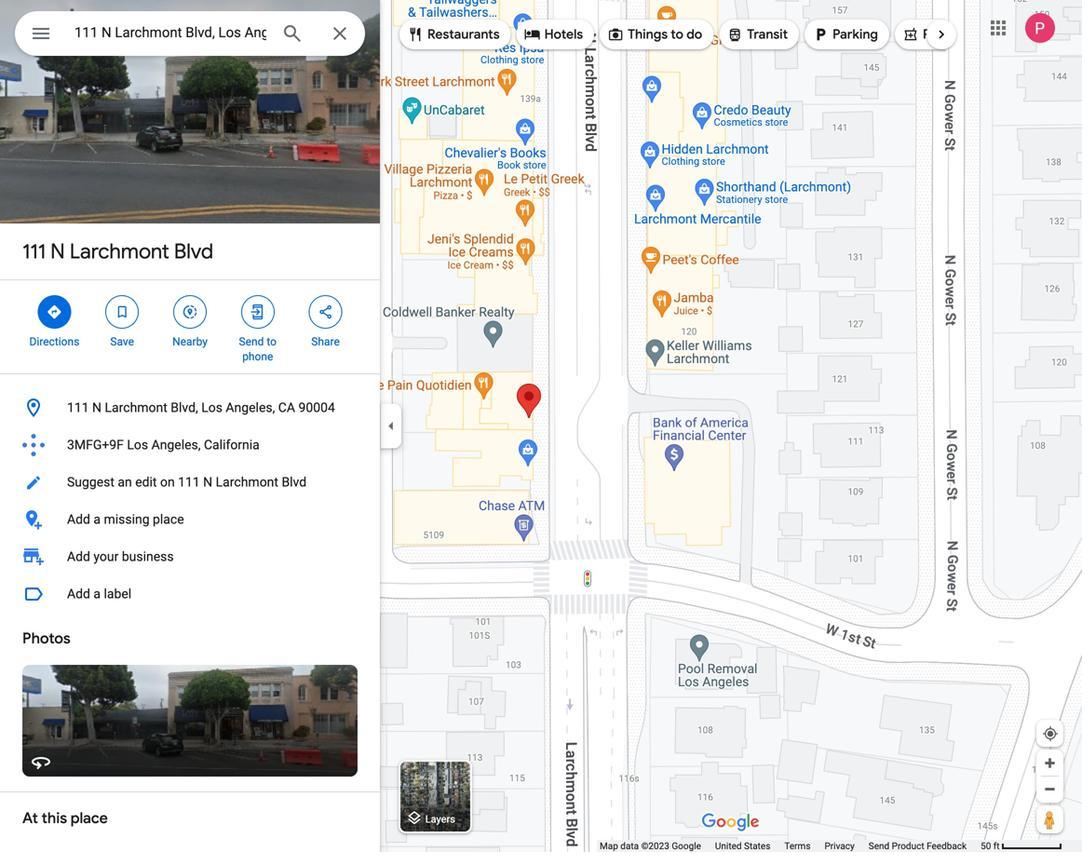 Task type: locate. For each thing, give the bounding box(es) containing it.
to inside  things to do
[[671, 26, 684, 43]]


[[182, 302, 198, 322]]

add a label button
[[0, 576, 380, 613]]

things
[[628, 26, 668, 43]]

show your location image
[[1042, 725, 1059, 742]]

0 vertical spatial place
[[153, 512, 184, 527]]

send product feedback
[[869, 840, 967, 852]]

1 vertical spatial send
[[869, 840, 889, 852]]

blvd down 'ca'
[[282, 474, 307, 490]]

0 horizontal spatial place
[[71, 809, 108, 828]]

1 horizontal spatial blvd
[[282, 474, 307, 490]]

0 vertical spatial 111
[[22, 238, 46, 264]]

label
[[104, 586, 131, 602]]


[[114, 302, 131, 322]]

to inside send to phone
[[267, 335, 277, 348]]

an
[[118, 474, 132, 490]]

1 vertical spatial to
[[267, 335, 277, 348]]

add your business link
[[0, 538, 380, 576]]

nearby
[[172, 335, 208, 348]]

1 add from the top
[[67, 512, 90, 527]]

footer
[[600, 840, 981, 852]]

2 add from the top
[[67, 549, 90, 564]]

angeles, down blvd,
[[151, 437, 201, 453]]

larchmont inside button
[[216, 474, 278, 490]]

send
[[239, 335, 264, 348], [869, 840, 889, 852]]

states
[[744, 840, 771, 852]]

0 horizontal spatial 111
[[22, 238, 46, 264]]

los
[[201, 400, 223, 415], [127, 437, 148, 453]]

ca
[[278, 400, 295, 415]]

111 up directions
[[22, 238, 46, 264]]

place right this
[[71, 809, 108, 828]]

to up the "phone" on the left top
[[267, 335, 277, 348]]

©2023
[[641, 840, 669, 852]]

business
[[122, 549, 174, 564]]

to left do
[[671, 26, 684, 43]]

 transit
[[727, 24, 788, 45]]

none field inside 111 n larchmont blvd, los angeles, ca 90004 field
[[74, 21, 266, 44]]

place
[[153, 512, 184, 527], [71, 809, 108, 828]]

send left product
[[869, 840, 889, 852]]

0 vertical spatial send
[[239, 335, 264, 348]]

add inside button
[[67, 512, 90, 527]]

3 add from the top
[[67, 586, 90, 602]]

larchmont up 
[[70, 238, 169, 264]]

50
[[981, 840, 991, 852]]

111
[[22, 238, 46, 264], [67, 400, 89, 415], [178, 474, 200, 490]]

 parking
[[812, 24, 878, 45]]

google account: payton hansen  
(payton.hansen@adept.ai) image
[[1025, 13, 1055, 43]]

111 inside button
[[178, 474, 200, 490]]

1 horizontal spatial place
[[153, 512, 184, 527]]

1 vertical spatial angeles,
[[151, 437, 201, 453]]

 restaurants
[[407, 24, 500, 45]]

send up the "phone" on the left top
[[239, 335, 264, 348]]

2 vertical spatial larchmont
[[216, 474, 278, 490]]

map
[[600, 840, 618, 852]]

add your business
[[67, 549, 174, 564]]

add inside 'link'
[[67, 549, 90, 564]]

suggest an edit on 111 n larchmont blvd button
[[0, 464, 380, 501]]

n
[[50, 238, 65, 264], [92, 400, 102, 415], [203, 474, 212, 490]]

google maps element
[[0, 0, 1082, 852]]

add inside button
[[67, 586, 90, 602]]

larchmont up 3mfg+9f los angeles, california at the bottom of the page
[[105, 400, 167, 415]]

your
[[93, 549, 119, 564]]

1 horizontal spatial los
[[201, 400, 223, 415]]

2 horizontal spatial n
[[203, 474, 212, 490]]

1 horizontal spatial n
[[92, 400, 102, 415]]

0 vertical spatial angeles,
[[226, 400, 275, 415]]

0 vertical spatial add
[[67, 512, 90, 527]]

111 up 3mfg+9f
[[67, 400, 89, 415]]

a for missing
[[93, 512, 101, 527]]

send inside send to phone
[[239, 335, 264, 348]]

1 vertical spatial a
[[93, 586, 101, 602]]

add left label
[[67, 586, 90, 602]]

footer containing map data ©2023 google
[[600, 840, 981, 852]]

zoom in image
[[1043, 756, 1057, 770]]

photos
[[22, 629, 71, 648]]

2 horizontal spatial 111
[[178, 474, 200, 490]]

share
[[311, 335, 340, 348]]

0 vertical spatial n
[[50, 238, 65, 264]]

a inside button
[[93, 586, 101, 602]]

111 n larchmont blvd main content
[[0, 0, 380, 852]]

2 vertical spatial add
[[67, 586, 90, 602]]

angeles,
[[226, 400, 275, 415], [151, 437, 201, 453]]


[[407, 24, 424, 45]]

1 horizontal spatial to
[[671, 26, 684, 43]]

blvd
[[174, 238, 213, 264], [282, 474, 307, 490]]

a for label
[[93, 586, 101, 602]]

place down on
[[153, 512, 184, 527]]

to
[[671, 26, 684, 43], [267, 335, 277, 348]]

add for add a missing place
[[67, 512, 90, 527]]

111 n larchmont blvd
[[22, 238, 213, 264]]

zoom out image
[[1043, 782, 1057, 796]]

blvd up  at the left
[[174, 238, 213, 264]]

1 vertical spatial place
[[71, 809, 108, 828]]

2 vertical spatial 111
[[178, 474, 200, 490]]

larchmont inside button
[[105, 400, 167, 415]]

n up 
[[50, 238, 65, 264]]

los inside button
[[201, 400, 223, 415]]

product
[[892, 840, 924, 852]]

1 vertical spatial larchmont
[[105, 400, 167, 415]]

0 horizontal spatial blvd
[[174, 238, 213, 264]]

1 a from the top
[[93, 512, 101, 527]]

angeles, left 'ca'
[[226, 400, 275, 415]]

restaurants
[[427, 26, 500, 43]]

larchmont
[[70, 238, 169, 264], [105, 400, 167, 415], [216, 474, 278, 490]]

google
[[672, 840, 701, 852]]

directions
[[29, 335, 79, 348]]

next page image
[[933, 26, 950, 43]]

data
[[620, 840, 639, 852]]

los right blvd,
[[201, 400, 223, 415]]

1 horizontal spatial send
[[869, 840, 889, 852]]

a left label
[[93, 586, 101, 602]]

2 vertical spatial n
[[203, 474, 212, 490]]

pharmacies
[[923, 26, 994, 43]]

add left your
[[67, 549, 90, 564]]

0 horizontal spatial send
[[239, 335, 264, 348]]

send inside "button"
[[869, 840, 889, 852]]

None field
[[74, 21, 266, 44]]

n for 111 n larchmont blvd, los angeles, ca 90004
[[92, 400, 102, 415]]

0 vertical spatial to
[[671, 26, 684, 43]]

terms button
[[784, 840, 811, 852]]

los up edit
[[127, 437, 148, 453]]

edit
[[135, 474, 157, 490]]

1 vertical spatial los
[[127, 437, 148, 453]]

0 horizontal spatial angeles,
[[151, 437, 201, 453]]

add for add your business
[[67, 549, 90, 564]]

larchmont down california at bottom
[[216, 474, 278, 490]]

send for send to phone
[[239, 335, 264, 348]]

1 vertical spatial add
[[67, 549, 90, 564]]

111 right on
[[178, 474, 200, 490]]

at this place
[[22, 809, 108, 828]]

map data ©2023 google
[[600, 840, 701, 852]]

footer inside google maps element
[[600, 840, 981, 852]]

a inside button
[[93, 512, 101, 527]]

0 vertical spatial a
[[93, 512, 101, 527]]

n inside 111 n larchmont blvd, los angeles, ca 90004 button
[[92, 400, 102, 415]]

0 horizontal spatial to
[[267, 335, 277, 348]]

0 horizontal spatial n
[[50, 238, 65, 264]]


[[812, 24, 829, 45]]

a
[[93, 512, 101, 527], [93, 586, 101, 602]]

blvd,
[[171, 400, 198, 415]]

0 vertical spatial los
[[201, 400, 223, 415]]

1 vertical spatial 111
[[67, 400, 89, 415]]

1 vertical spatial n
[[92, 400, 102, 415]]

2 a from the top
[[93, 586, 101, 602]]

0 vertical spatial larchmont
[[70, 238, 169, 264]]

50 ft button
[[981, 840, 1063, 852]]

add a missing place button
[[0, 501, 380, 538]]

larchmont for blvd,
[[105, 400, 167, 415]]

0 vertical spatial blvd
[[174, 238, 213, 264]]

available search options for this area region
[[386, 12, 1082, 57]]

111 N Larchmont Blvd, Los Angeles, CA 90004 field
[[15, 11, 365, 56]]

1 horizontal spatial angeles,
[[226, 400, 275, 415]]

0 horizontal spatial los
[[127, 437, 148, 453]]

missing
[[104, 512, 150, 527]]

111 inside button
[[67, 400, 89, 415]]


[[607, 24, 624, 45]]

show street view coverage image
[[1036, 806, 1063, 833]]

hotels
[[544, 26, 583, 43]]

a left missing
[[93, 512, 101, 527]]

united
[[715, 840, 742, 852]]

add a missing place
[[67, 512, 184, 527]]

add for add a label
[[67, 586, 90, 602]]

1 vertical spatial blvd
[[282, 474, 307, 490]]

add
[[67, 512, 90, 527], [67, 549, 90, 564], [67, 586, 90, 602]]

n right on
[[203, 474, 212, 490]]

1 horizontal spatial 111
[[67, 400, 89, 415]]

50 ft
[[981, 840, 1000, 852]]

add down suggest
[[67, 512, 90, 527]]

phone
[[242, 350, 273, 363]]

n up 3mfg+9f
[[92, 400, 102, 415]]



Task type: vqa. For each thing, say whether or not it's contained in the screenshot.
footer in Google Maps element
yes



Task type: describe. For each thing, give the bounding box(es) containing it.
 things to do
[[607, 24, 702, 45]]

blvd inside suggest an edit on 111 n larchmont blvd button
[[282, 474, 307, 490]]

111 for 111 n larchmont blvd, los angeles, ca 90004
[[67, 400, 89, 415]]

3mfg+9f los angeles, california button
[[0, 427, 380, 464]]

 button
[[15, 11, 67, 60]]

send for send product feedback
[[869, 840, 889, 852]]


[[524, 24, 541, 45]]

terms
[[784, 840, 811, 852]]

save
[[110, 335, 134, 348]]

do
[[687, 26, 702, 43]]

privacy
[[825, 840, 855, 852]]

add a label
[[67, 586, 131, 602]]

united states button
[[715, 840, 771, 852]]

111 n larchmont blvd, los angeles, ca 90004
[[67, 400, 335, 415]]

collapse side panel image
[[381, 416, 401, 436]]

ft
[[993, 840, 1000, 852]]

n inside suggest an edit on 111 n larchmont blvd button
[[203, 474, 212, 490]]


[[902, 24, 919, 45]]

on
[[160, 474, 175, 490]]

suggest an edit on 111 n larchmont blvd
[[67, 474, 307, 490]]

larchmont for blvd
[[70, 238, 169, 264]]

this
[[42, 809, 67, 828]]

united states
[[715, 840, 771, 852]]

transit
[[747, 26, 788, 43]]

 hotels
[[524, 24, 583, 45]]

angeles, inside button
[[226, 400, 275, 415]]

send product feedback button
[[869, 840, 967, 852]]


[[727, 24, 743, 45]]

actions for 111 n larchmont blvd region
[[0, 280, 380, 373]]

n for 111 n larchmont blvd
[[50, 238, 65, 264]]


[[249, 302, 266, 322]]

privacy button
[[825, 840, 855, 852]]

angeles, inside button
[[151, 437, 201, 453]]

3mfg+9f los angeles, california
[[67, 437, 260, 453]]

send to phone
[[239, 335, 277, 363]]

3mfg+9f
[[67, 437, 124, 453]]

 search field
[[15, 11, 365, 60]]


[[30, 20, 52, 47]]

parking
[[833, 26, 878, 43]]

layers
[[425, 813, 455, 825]]

at
[[22, 809, 38, 828]]

feedback
[[927, 840, 967, 852]]


[[46, 302, 63, 322]]

place inside button
[[153, 512, 184, 527]]

los inside button
[[127, 437, 148, 453]]

111 n larchmont blvd, los angeles, ca 90004 button
[[0, 389, 380, 427]]


[[317, 302, 334, 322]]

california
[[204, 437, 260, 453]]

 pharmacies
[[902, 24, 994, 45]]

suggest
[[67, 474, 114, 490]]

111 for 111 n larchmont blvd
[[22, 238, 46, 264]]

90004
[[298, 400, 335, 415]]



